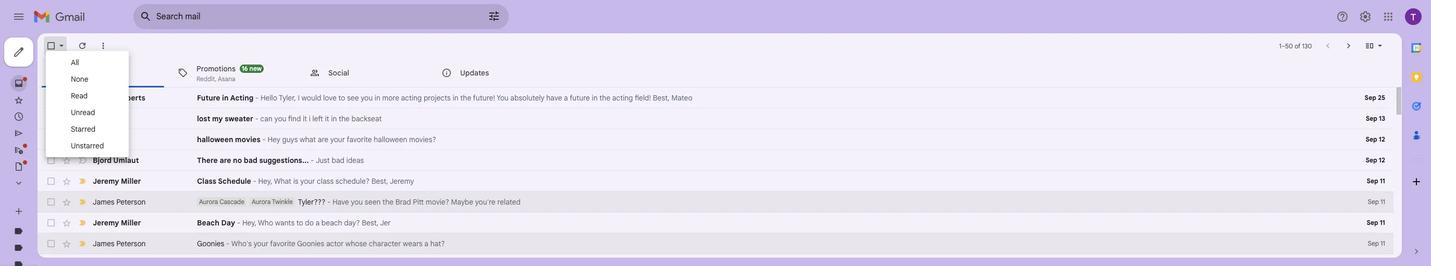 Task type: vqa. For each thing, say whether or not it's contained in the screenshot.


Task type: describe. For each thing, give the bounding box(es) containing it.
jeremy for beach day - hey, who wants to do a beach day? best, jer
[[93, 218, 119, 228]]

1 vertical spatial to
[[297, 218, 303, 228]]

day?
[[344, 218, 360, 228]]

25
[[1378, 94, 1386, 102]]

1 horizontal spatial are
[[318, 135, 329, 144]]

acting
[[230, 93, 254, 103]]

future!
[[473, 93, 495, 103]]

who
[[258, 218, 273, 228]]

social tab
[[301, 58, 433, 88]]

0 vertical spatial a
[[564, 93, 568, 103]]

future
[[570, 93, 590, 103]]

main menu image
[[13, 10, 25, 23]]

16
[[242, 64, 248, 72]]

refresh image
[[77, 41, 88, 51]]

in right projects
[[453, 93, 459, 103]]

sep 11 for goonies - who's your favorite goonies actor whose character wears a hat?
[[1368, 240, 1386, 248]]

0 vertical spatial best,
[[653, 93, 670, 103]]

- right schedule
[[253, 177, 256, 186]]

new
[[250, 64, 262, 72]]

future in acting - hello tyler, i would love to see you in more acting projects in the future! you absolutely have a future in the acting field! best, mateo
[[197, 93, 693, 103]]

who's
[[231, 239, 252, 249]]

5 row from the top
[[38, 171, 1394, 192]]

mateo roberts
[[93, 93, 145, 103]]

halloween movies - hey guys what are your favorite halloween movies?
[[197, 135, 436, 144]]

class
[[317, 177, 334, 186]]

13
[[1380, 115, 1386, 123]]

no
[[233, 156, 242, 165]]

aurora twinkle
[[252, 198, 293, 206]]

movies
[[235, 135, 261, 144]]

reddit, asana
[[197, 75, 236, 83]]

2 it from the left
[[325, 114, 329, 124]]

1 acting from the left
[[401, 93, 422, 103]]

sweater
[[225, 114, 253, 124]]

in left acting
[[222, 93, 229, 103]]

peterson for 2nd row from the bottom
[[116, 239, 146, 249]]

tyler,
[[279, 93, 296, 103]]

just
[[316, 156, 330, 165]]

asana
[[218, 75, 236, 83]]

1 vertical spatial favorite
[[270, 239, 295, 249]]

2 vertical spatial best,
[[362, 218, 379, 228]]

sep for it
[[1366, 115, 1378, 123]]

sep 12 for there are no bad suggestions... - just bad ideas
[[1366, 156, 1386, 164]]

search mail image
[[137, 7, 155, 26]]

read
[[71, 91, 88, 101]]

1 bad from the left
[[244, 156, 258, 165]]

goonies - who's your favorite goonies actor whose character wears a hat?
[[197, 239, 445, 249]]

row containing mateo roberts
[[38, 88, 1394, 108]]

promotions, 16 new messages, tab
[[169, 58, 301, 88]]

lost
[[197, 114, 210, 124]]

1 james peterson from the top
[[93, 198, 146, 207]]

unread
[[71, 108, 95, 117]]

day
[[221, 218, 235, 228]]

i
[[309, 114, 311, 124]]

1 horizontal spatial to
[[339, 93, 345, 103]]

sep 12 for halloween movies - hey guys what are your favorite halloween movies?
[[1366, 136, 1386, 143]]

would
[[302, 93, 321, 103]]

class
[[197, 177, 216, 186]]

sep for jeremy
[[1367, 177, 1379, 185]]

hey, for hey, who wants to do a beach day? best, jer
[[242, 218, 257, 228]]

peterson for sixth row from the top
[[116, 198, 146, 207]]

1 halloween from the left
[[197, 135, 233, 144]]

movies?
[[409, 135, 436, 144]]

character
[[369, 239, 401, 249]]

primary tab
[[38, 58, 168, 88]]

more
[[382, 93, 399, 103]]

updates
[[460, 68, 489, 77]]

starred
[[71, 125, 96, 134]]

love
[[323, 93, 337, 103]]

11 for beach day - hey, who wants to do a beach day? best, jer
[[1380, 219, 1386, 227]]

wears
[[403, 239, 423, 249]]

12 for there are no bad suggestions... - just bad ideas
[[1379, 156, 1386, 164]]

i
[[298, 93, 300, 103]]

jer
[[380, 218, 391, 228]]

brad klo for lost
[[93, 114, 123, 124]]

- left can at the left of the page
[[255, 114, 259, 124]]

- left just on the bottom left of page
[[311, 156, 314, 165]]

there are no bad suggestions... - just bad ideas
[[197, 156, 364, 165]]

6 row from the top
[[38, 192, 1394, 213]]

can
[[260, 114, 273, 124]]

class schedule - hey, what is your class schedule? best, jeremy
[[197, 177, 414, 186]]

unstarred
[[71, 141, 104, 151]]

ideas
[[346, 156, 364, 165]]

find
[[288, 114, 301, 124]]

umlaut
[[113, 156, 139, 165]]

pitt
[[413, 198, 424, 207]]

1 mateo from the left
[[93, 93, 115, 103]]

jeremy miller for beach day
[[93, 218, 141, 228]]

main content containing all
[[38, 33, 1402, 266]]

11 for goonies - who's your favorite goonies actor whose character wears a hat?
[[1381, 240, 1386, 248]]

support image
[[1337, 10, 1349, 23]]

gmail image
[[33, 6, 90, 27]]

2 row from the top
[[38, 108, 1394, 129]]

8 row from the top
[[38, 234, 1394, 254]]

miller for beach
[[121, 218, 141, 228]]

important according to google magic. switch for halloween movies
[[77, 135, 88, 145]]

actor
[[326, 239, 344, 249]]

aurora for aurora twinkle
[[252, 198, 271, 206]]

the left future!
[[460, 93, 471, 103]]

jeremy for class schedule - hey, what is your class schedule? best, jeremy
[[93, 177, 119, 186]]

promotions
[[197, 64, 236, 73]]

hat?
[[430, 239, 445, 249]]

important according to google magic. switch for lost my sweater
[[77, 114, 88, 124]]

what
[[274, 177, 291, 186]]

1 goonies from the left
[[197, 239, 224, 249]]

tyler???
[[298, 198, 325, 207]]

2 horizontal spatial your
[[330, 135, 345, 144]]

projects
[[424, 93, 451, 103]]

- left who's
[[226, 239, 230, 249]]

1 horizontal spatial your
[[300, 177, 315, 186]]

primary
[[65, 68, 92, 77]]

do
[[305, 218, 314, 228]]

have
[[547, 93, 562, 103]]

of
[[1295, 42, 1301, 50]]

130
[[1303, 42, 1313, 50]]

backseat
[[352, 114, 382, 124]]

cascade
[[220, 198, 244, 206]]

miller for class
[[121, 177, 141, 186]]

- left hey on the bottom
[[262, 135, 266, 144]]

schedule?
[[336, 177, 370, 186]]



Task type: locate. For each thing, give the bounding box(es) containing it.
sep 13
[[1366, 115, 1386, 123]]

favorite up ideas
[[347, 135, 372, 144]]

important according to google magic. switch for future in acting
[[77, 93, 88, 103]]

main content
[[38, 33, 1402, 266]]

navigation
[[0, 33, 125, 266]]

tab list containing promotions
[[38, 58, 1402, 88]]

future
[[197, 93, 220, 103]]

1 vertical spatial are
[[220, 156, 231, 165]]

2 brad klo from the top
[[93, 135, 123, 144]]

0 vertical spatial jeremy miller
[[93, 177, 141, 186]]

bjord umlaut
[[93, 156, 139, 165]]

0 vertical spatial you
[[361, 93, 373, 103]]

jeremy
[[93, 177, 119, 186], [390, 177, 414, 186], [93, 218, 119, 228]]

mateo right field!
[[672, 93, 693, 103]]

1 miller from the top
[[121, 177, 141, 186]]

important according to google magic. switch
[[77, 93, 88, 103], [77, 114, 88, 124], [77, 135, 88, 145]]

settings image
[[1360, 10, 1372, 23]]

whose
[[346, 239, 367, 249]]

0 vertical spatial james peterson
[[93, 198, 146, 207]]

0 vertical spatial important according to google magic. switch
[[77, 93, 88, 103]]

1 vertical spatial peterson
[[116, 239, 146, 249]]

sep 11 for class schedule - hey, what is your class schedule? best, jeremy
[[1367, 177, 1386, 185]]

advanced search options image
[[484, 6, 505, 27]]

tyler??? - have you seen the brad pitt movie? maybe you're related
[[298, 198, 521, 207]]

4 row from the top
[[38, 150, 1394, 171]]

0 vertical spatial peterson
[[116, 198, 146, 207]]

best, up seen
[[372, 177, 388, 186]]

field!
[[635, 93, 651, 103]]

1 jeremy miller from the top
[[93, 177, 141, 186]]

1 vertical spatial brad
[[93, 135, 110, 144]]

0 vertical spatial miller
[[121, 177, 141, 186]]

it right left
[[325, 114, 329, 124]]

hello
[[261, 93, 277, 103]]

you right see
[[361, 93, 373, 103]]

brad left pitt
[[396, 198, 411, 207]]

2 bad from the left
[[332, 156, 345, 165]]

1 vertical spatial a
[[316, 218, 320, 228]]

peterson
[[116, 198, 146, 207], [116, 239, 146, 249]]

brad for lost my sweater - can you find it i left it in the backseat
[[93, 114, 110, 124]]

1 important according to google magic. switch from the top
[[77, 93, 88, 103]]

you
[[361, 93, 373, 103], [274, 114, 286, 124], [351, 198, 363, 207]]

important according to google magic. switch up unread
[[77, 93, 88, 103]]

schedule
[[218, 177, 251, 186]]

7 row from the top
[[38, 213, 1394, 234]]

suggestions...
[[259, 156, 309, 165]]

1
[[1280, 42, 1282, 50]]

older image
[[1344, 41, 1354, 51]]

hey,
[[258, 177, 272, 186], [242, 218, 257, 228]]

brad klo
[[93, 114, 123, 124], [93, 135, 123, 144]]

acting
[[401, 93, 422, 103], [613, 93, 633, 103]]

a right have
[[564, 93, 568, 103]]

bad right just on the bottom left of page
[[332, 156, 345, 165]]

reddit,
[[197, 75, 217, 83]]

2 peterson from the top
[[116, 239, 146, 249]]

0 vertical spatial favorite
[[347, 135, 372, 144]]

None search field
[[133, 4, 509, 29]]

brad down starred
[[93, 135, 110, 144]]

50
[[1286, 42, 1294, 50]]

is
[[293, 177, 299, 186]]

9 row from the top
[[38, 254, 1394, 266]]

you
[[497, 93, 509, 103]]

2 vertical spatial important according to google magic. switch
[[77, 135, 88, 145]]

brad klo up bjord at the bottom left of the page
[[93, 135, 123, 144]]

in right left
[[331, 114, 337, 124]]

sep for a
[[1368, 240, 1380, 248]]

movie?
[[426, 198, 449, 207]]

1 vertical spatial klo
[[111, 135, 123, 144]]

2 12 from the top
[[1379, 156, 1386, 164]]

2 vertical spatial your
[[254, 239, 268, 249]]

0 vertical spatial 12
[[1379, 136, 1386, 143]]

1 horizontal spatial acting
[[613, 93, 633, 103]]

a left hat?
[[425, 239, 429, 249]]

are right what
[[318, 135, 329, 144]]

bjord
[[93, 156, 112, 165]]

best, left jer
[[362, 218, 379, 228]]

sep 25
[[1365, 94, 1386, 102]]

brad
[[93, 114, 110, 124], [93, 135, 110, 144], [396, 198, 411, 207]]

important according to google magic. switch up starred
[[77, 114, 88, 124]]

beach
[[197, 218, 219, 228]]

1 aurora from the left
[[199, 198, 218, 206]]

my
[[212, 114, 223, 124]]

to left see
[[339, 93, 345, 103]]

0 horizontal spatial it
[[303, 114, 307, 124]]

you left seen
[[351, 198, 363, 207]]

0 horizontal spatial aurora
[[199, 198, 218, 206]]

klo for lost my sweater - can you find it i left it in the backseat
[[111, 114, 123, 124]]

aurora cascade
[[199, 198, 244, 206]]

aurora left twinkle
[[252, 198, 271, 206]]

maybe
[[451, 198, 473, 207]]

sep for movies?
[[1366, 136, 1378, 143]]

klo up bjord umlaut
[[111, 135, 123, 144]]

tab list
[[1402, 33, 1432, 229], [38, 58, 1402, 88]]

in
[[222, 93, 229, 103], [375, 93, 381, 103], [453, 93, 459, 103], [592, 93, 598, 103], [331, 114, 337, 124]]

0 horizontal spatial favorite
[[270, 239, 295, 249]]

- right the day
[[237, 218, 241, 228]]

the right future
[[600, 93, 611, 103]]

1 vertical spatial james
[[93, 239, 115, 249]]

social
[[328, 68, 349, 77]]

1 peterson from the top
[[116, 198, 146, 207]]

best, right field!
[[653, 93, 670, 103]]

2 mateo from the left
[[672, 93, 693, 103]]

Search mail text field
[[156, 11, 459, 22]]

seen
[[365, 198, 381, 207]]

the right seen
[[383, 198, 394, 207]]

2 klo from the top
[[111, 135, 123, 144]]

2 vertical spatial you
[[351, 198, 363, 207]]

0 vertical spatial james
[[93, 198, 115, 207]]

you're
[[475, 198, 496, 207]]

acting left field!
[[613, 93, 633, 103]]

beach
[[322, 218, 342, 228]]

have
[[333, 198, 349, 207]]

goonies down beach
[[197, 239, 224, 249]]

0 horizontal spatial goonies
[[197, 239, 224, 249]]

1 horizontal spatial halloween
[[374, 135, 407, 144]]

see
[[347, 93, 359, 103]]

are
[[318, 135, 329, 144], [220, 156, 231, 165]]

row
[[38, 88, 1394, 108], [38, 108, 1394, 129], [38, 129, 1394, 150], [38, 150, 1394, 171], [38, 171, 1394, 192], [38, 192, 1394, 213], [38, 213, 1394, 234], [38, 234, 1394, 254], [38, 254, 1394, 266]]

0 horizontal spatial a
[[316, 218, 320, 228]]

0 horizontal spatial bad
[[244, 156, 258, 165]]

- left hello at left
[[255, 93, 259, 103]]

0 vertical spatial klo
[[111, 114, 123, 124]]

your
[[330, 135, 345, 144], [300, 177, 315, 186], [254, 239, 268, 249]]

goonies
[[197, 239, 224, 249], [297, 239, 324, 249]]

halloween down my
[[197, 135, 233, 144]]

1 vertical spatial jeremy miller
[[93, 218, 141, 228]]

1 row from the top
[[38, 88, 1394, 108]]

sep 11 for beach day - hey, who wants to do a beach day? best, jer
[[1367, 219, 1386, 227]]

in left more
[[375, 93, 381, 103]]

related
[[498, 198, 521, 207]]

lost my sweater - can you find it i left it in the backseat
[[197, 114, 382, 124]]

brad for halloween movies - hey guys what are your favorite halloween movies?
[[93, 135, 110, 144]]

2 goonies from the left
[[297, 239, 324, 249]]

0 vertical spatial are
[[318, 135, 329, 144]]

1 vertical spatial 12
[[1379, 156, 1386, 164]]

in right future
[[592, 93, 598, 103]]

your right what
[[330, 135, 345, 144]]

important according to google magic. switch down starred
[[77, 135, 88, 145]]

what
[[300, 135, 316, 144]]

1 klo from the top
[[111, 114, 123, 124]]

3 row from the top
[[38, 129, 1394, 150]]

the left backseat
[[339, 114, 350, 124]]

- left have
[[327, 198, 331, 207]]

jeremy miller for class schedule
[[93, 177, 141, 186]]

1 12 from the top
[[1379, 136, 1386, 143]]

12 for halloween movies - hey guys what are your favorite halloween movies?
[[1379, 136, 1386, 143]]

2 vertical spatial a
[[425, 239, 429, 249]]

wants
[[275, 218, 295, 228]]

bad
[[244, 156, 258, 165], [332, 156, 345, 165]]

a
[[564, 93, 568, 103], [316, 218, 320, 228], [425, 239, 429, 249]]

0 vertical spatial brad
[[93, 114, 110, 124]]

0 vertical spatial to
[[339, 93, 345, 103]]

hey
[[268, 135, 280, 144]]

1 horizontal spatial goonies
[[297, 239, 324, 249]]

updates tab
[[433, 58, 565, 88]]

11 for class schedule - hey, what is your class schedule? best, jeremy
[[1380, 177, 1386, 185]]

3 important according to google magic. switch from the top
[[77, 135, 88, 145]]

hey, for hey, what is your class schedule? best, jeremy
[[258, 177, 272, 186]]

2 james from the top
[[93, 239, 115, 249]]

more image
[[98, 41, 108, 51]]

miller
[[121, 177, 141, 186], [121, 218, 141, 228]]

aurora
[[199, 198, 218, 206], [252, 198, 271, 206]]

halloween
[[197, 135, 233, 144], [374, 135, 407, 144]]

None checkbox
[[46, 41, 56, 51], [46, 218, 56, 228], [46, 41, 56, 51], [46, 218, 56, 228]]

aurora for aurora cascade
[[199, 198, 218, 206]]

halloween down backseat
[[374, 135, 407, 144]]

you right can at the left of the page
[[274, 114, 286, 124]]

0 horizontal spatial your
[[254, 239, 268, 249]]

1 vertical spatial sep 12
[[1366, 156, 1386, 164]]

2 vertical spatial brad
[[396, 198, 411, 207]]

it left i
[[303, 114, 307, 124]]

twinkle
[[272, 198, 293, 206]]

the
[[460, 93, 471, 103], [600, 93, 611, 103], [339, 114, 350, 124], [383, 198, 394, 207]]

toggle split pane mode image
[[1365, 41, 1375, 51]]

left
[[313, 114, 323, 124]]

None checkbox
[[46, 155, 56, 166], [46, 176, 56, 187], [46, 197, 56, 208], [46, 239, 56, 249], [46, 155, 56, 166], [46, 176, 56, 187], [46, 197, 56, 208], [46, 239, 56, 249]]

1 it from the left
[[303, 114, 307, 124]]

your right who's
[[254, 239, 268, 249]]

a right do
[[316, 218, 320, 228]]

mateo right read
[[93, 93, 115, 103]]

are left no at the bottom left of the page
[[220, 156, 231, 165]]

hey, left 'who'
[[242, 218, 257, 228]]

0 horizontal spatial to
[[297, 218, 303, 228]]

brad klo for halloween
[[93, 135, 123, 144]]

your right is
[[300, 177, 315, 186]]

1 horizontal spatial favorite
[[347, 135, 372, 144]]

0 horizontal spatial mateo
[[93, 93, 115, 103]]

james peterson
[[93, 198, 146, 207], [93, 239, 146, 249]]

1 vertical spatial you
[[274, 114, 286, 124]]

1 50 of 130
[[1280, 42, 1313, 50]]

row containing bjord umlaut
[[38, 150, 1394, 171]]

favorite down 'wants'
[[270, 239, 295, 249]]

hey, left the what
[[258, 177, 272, 186]]

0 vertical spatial your
[[330, 135, 345, 144]]

acting right more
[[401, 93, 422, 103]]

there
[[197, 156, 218, 165]]

klo down mateo roberts at the left of page
[[111, 114, 123, 124]]

1 horizontal spatial mateo
[[672, 93, 693, 103]]

bad right no at the bottom left of the page
[[244, 156, 258, 165]]

0 horizontal spatial halloween
[[197, 135, 233, 144]]

1 sep 12 from the top
[[1366, 136, 1386, 143]]

2 important according to google magic. switch from the top
[[77, 114, 88, 124]]

2 aurora from the left
[[252, 198, 271, 206]]

best,
[[653, 93, 670, 103], [372, 177, 388, 186], [362, 218, 379, 228]]

0 vertical spatial sep 12
[[1366, 136, 1386, 143]]

1 brad klo from the top
[[93, 114, 123, 124]]

1 vertical spatial miller
[[121, 218, 141, 228]]

0 horizontal spatial hey,
[[242, 218, 257, 228]]

roberts
[[117, 93, 145, 103]]

1 horizontal spatial it
[[325, 114, 329, 124]]

1 horizontal spatial hey,
[[258, 177, 272, 186]]

2 halloween from the left
[[374, 135, 407, 144]]

2 james peterson from the top
[[93, 239, 146, 249]]

0 vertical spatial brad klo
[[93, 114, 123, 124]]

1 vertical spatial james peterson
[[93, 239, 146, 249]]

1 vertical spatial important according to google magic. switch
[[77, 114, 88, 124]]

brad klo down mateo roberts at the left of page
[[93, 114, 123, 124]]

0 vertical spatial hey,
[[258, 177, 272, 186]]

2 acting from the left
[[613, 93, 633, 103]]

1 vertical spatial hey,
[[242, 218, 257, 228]]

0 horizontal spatial are
[[220, 156, 231, 165]]

1 james from the top
[[93, 198, 115, 207]]

1 horizontal spatial bad
[[332, 156, 345, 165]]

beach day - hey, who wants to do a beach day? best, jer
[[197, 218, 391, 228]]

1 horizontal spatial a
[[425, 239, 429, 249]]

klo for halloween movies - hey guys what are your favorite halloween movies?
[[111, 135, 123, 144]]

sep for day?
[[1367, 219, 1379, 227]]

2 horizontal spatial a
[[564, 93, 568, 103]]

goonies down do
[[297, 239, 324, 249]]

1 vertical spatial best,
[[372, 177, 388, 186]]

2 jeremy miller from the top
[[93, 218, 141, 228]]

0 horizontal spatial acting
[[401, 93, 422, 103]]

all
[[71, 58, 79, 67]]

sep for see
[[1365, 94, 1377, 102]]

brad up starred
[[93, 114, 110, 124]]

none
[[71, 75, 88, 84]]

mateo
[[93, 93, 115, 103], [672, 93, 693, 103]]

16 new
[[242, 64, 262, 72]]

2 miller from the top
[[121, 218, 141, 228]]

aurora down class
[[199, 198, 218, 206]]

sep 12
[[1366, 136, 1386, 143], [1366, 156, 1386, 164]]

1 vertical spatial brad klo
[[93, 135, 123, 144]]

2 sep 12 from the top
[[1366, 156, 1386, 164]]

absolutely
[[511, 93, 545, 103]]

1 vertical spatial your
[[300, 177, 315, 186]]

1 horizontal spatial aurora
[[252, 198, 271, 206]]

to left do
[[297, 218, 303, 228]]



